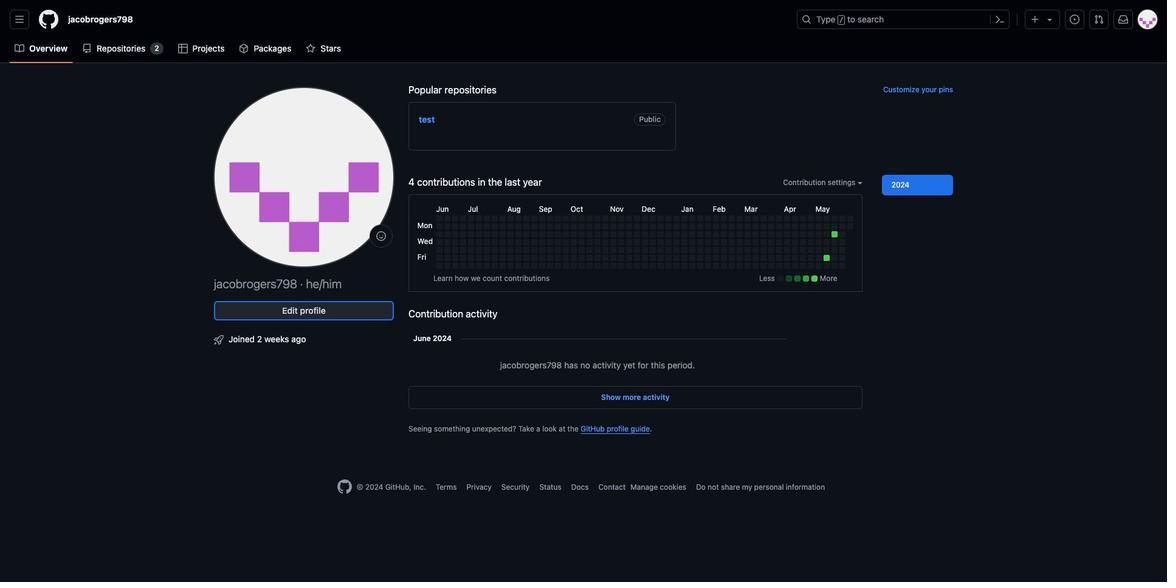 Task type: locate. For each thing, give the bounding box(es) containing it.
smiley image
[[376, 232, 386, 241]]

grid
[[416, 203, 855, 271]]

table image
[[178, 44, 188, 53]]

cell
[[436, 216, 442, 222], [444, 216, 450, 222], [452, 216, 458, 222], [460, 216, 466, 222], [468, 216, 474, 222], [476, 216, 482, 222], [484, 216, 490, 222], [492, 216, 498, 222], [500, 216, 506, 222], [507, 216, 514, 222], [515, 216, 521, 222], [523, 216, 529, 222], [531, 216, 537, 222], [539, 216, 545, 222], [547, 216, 553, 222], [555, 216, 561, 222], [563, 216, 569, 222], [571, 216, 577, 222], [579, 216, 585, 222], [586, 216, 593, 222], [594, 216, 600, 222], [602, 216, 608, 222], [610, 216, 616, 222], [618, 216, 624, 222], [626, 216, 632, 222], [634, 216, 640, 222], [642, 216, 648, 222], [650, 216, 656, 222], [658, 216, 664, 222], [665, 216, 672, 222], [673, 216, 679, 222], [681, 216, 687, 222], [689, 216, 695, 222], [697, 216, 703, 222], [705, 216, 711, 222], [713, 216, 719, 222], [721, 216, 727, 222], [729, 216, 735, 222], [737, 216, 743, 222], [744, 216, 751, 222], [752, 216, 758, 222], [760, 216, 766, 222], [768, 216, 774, 222], [776, 216, 782, 222], [784, 216, 790, 222], [792, 216, 798, 222], [800, 216, 806, 222], [808, 216, 814, 222], [816, 216, 822, 222], [823, 216, 830, 222], [831, 216, 837, 222], [839, 216, 845, 222], [847, 216, 853, 222], [436, 224, 442, 230], [444, 224, 450, 230], [452, 224, 458, 230], [460, 224, 466, 230], [468, 224, 474, 230], [476, 224, 482, 230], [484, 224, 490, 230], [492, 224, 498, 230], [500, 224, 506, 230], [507, 224, 514, 230], [515, 224, 521, 230], [523, 224, 529, 230], [531, 224, 537, 230], [539, 224, 545, 230], [547, 224, 553, 230], [555, 224, 561, 230], [563, 224, 569, 230], [571, 224, 577, 230], [579, 224, 585, 230], [586, 224, 593, 230], [594, 224, 600, 230], [602, 224, 608, 230], [610, 224, 616, 230], [618, 224, 624, 230], [626, 224, 632, 230], [634, 224, 640, 230], [642, 224, 648, 230], [650, 224, 656, 230], [658, 224, 664, 230], [665, 224, 672, 230], [673, 224, 679, 230], [681, 224, 687, 230], [689, 224, 695, 230], [697, 224, 703, 230], [705, 224, 711, 230], [713, 224, 719, 230], [721, 224, 727, 230], [729, 224, 735, 230], [737, 224, 743, 230], [744, 224, 751, 230], [752, 224, 758, 230], [760, 224, 766, 230], [768, 224, 774, 230], [776, 224, 782, 230], [784, 224, 790, 230], [792, 224, 798, 230], [800, 224, 806, 230], [808, 224, 814, 230], [816, 224, 822, 230], [823, 224, 830, 230], [831, 224, 837, 230], [839, 224, 845, 230], [847, 224, 853, 230], [436, 232, 442, 238], [444, 232, 450, 238], [452, 232, 458, 238], [460, 232, 466, 238], [468, 232, 474, 238], [476, 232, 482, 238], [484, 232, 490, 238], [492, 232, 498, 238], [500, 232, 506, 238], [507, 232, 514, 238], [515, 232, 521, 238], [523, 232, 529, 238], [531, 232, 537, 238], [539, 232, 545, 238], [547, 232, 553, 238], [555, 232, 561, 238], [563, 232, 569, 238], [571, 232, 577, 238], [579, 232, 585, 238], [586, 232, 593, 238], [594, 232, 600, 238], [602, 232, 608, 238], [610, 232, 616, 238], [618, 232, 624, 238], [626, 232, 632, 238], [634, 232, 640, 238], [642, 232, 648, 238], [650, 232, 656, 238], [658, 232, 664, 238], [665, 232, 672, 238], [673, 232, 679, 238], [681, 232, 687, 238], [689, 232, 695, 238], [697, 232, 703, 238], [705, 232, 711, 238], [713, 232, 719, 238], [721, 232, 727, 238], [729, 232, 735, 238], [737, 232, 743, 238], [744, 232, 751, 238], [752, 232, 758, 238], [760, 232, 766, 238], [768, 232, 774, 238], [776, 232, 782, 238], [784, 232, 790, 238], [792, 232, 798, 238], [800, 232, 806, 238], [808, 232, 814, 238], [816, 232, 822, 238], [823, 232, 830, 238], [831, 232, 837, 238], [839, 232, 845, 238], [436, 240, 442, 246], [444, 240, 450, 246], [452, 240, 458, 246], [460, 240, 466, 246], [468, 240, 474, 246], [476, 240, 482, 246], [484, 240, 490, 246], [492, 240, 498, 246], [500, 240, 506, 246], [507, 240, 514, 246], [515, 240, 521, 246], [523, 240, 529, 246], [531, 240, 537, 246], [539, 240, 545, 246], [547, 240, 553, 246], [555, 240, 561, 246], [563, 240, 569, 246], [571, 240, 577, 246], [579, 240, 585, 246], [586, 240, 593, 246], [594, 240, 600, 246], [602, 240, 608, 246], [610, 240, 616, 246], [618, 240, 624, 246], [626, 240, 632, 246], [634, 240, 640, 246], [642, 240, 648, 246], [650, 240, 656, 246], [658, 240, 664, 246], [665, 240, 672, 246], [673, 240, 679, 246], [681, 240, 687, 246], [689, 240, 695, 246], [697, 240, 703, 246], [705, 240, 711, 246], [713, 240, 719, 246], [721, 240, 727, 246], [729, 240, 735, 246], [737, 240, 743, 246], [744, 240, 751, 246], [752, 240, 758, 246], [760, 240, 766, 246], [768, 240, 774, 246], [776, 240, 782, 246], [784, 240, 790, 246], [792, 240, 798, 246], [800, 240, 806, 246], [808, 240, 814, 246], [816, 240, 822, 246], [823, 240, 830, 246], [831, 240, 837, 246], [839, 240, 845, 246], [436, 248, 442, 254], [444, 248, 450, 254], [452, 248, 458, 254], [460, 248, 466, 254], [468, 248, 474, 254], [476, 248, 482, 254], [484, 248, 490, 254], [492, 248, 498, 254], [500, 248, 506, 254], [507, 248, 514, 254], [515, 248, 521, 254], [523, 248, 529, 254], [531, 248, 537, 254], [539, 248, 545, 254], [547, 248, 553, 254], [555, 248, 561, 254], [563, 248, 569, 254], [571, 248, 577, 254], [579, 248, 585, 254], [586, 248, 593, 254], [594, 248, 600, 254], [602, 248, 608, 254], [610, 248, 616, 254], [618, 248, 624, 254], [626, 248, 632, 254], [634, 248, 640, 254], [642, 248, 648, 254], [650, 248, 656, 254], [658, 248, 664, 254], [665, 248, 672, 254], [673, 248, 679, 254], [681, 248, 687, 254], [689, 248, 695, 254], [697, 248, 703, 254], [705, 248, 711, 254], [713, 248, 719, 254], [721, 248, 727, 254], [729, 248, 735, 254], [737, 248, 743, 254], [744, 248, 751, 254], [752, 248, 758, 254], [760, 248, 766, 254], [768, 248, 774, 254], [776, 248, 782, 254], [784, 248, 790, 254], [792, 248, 798, 254], [800, 248, 806, 254], [808, 248, 814, 254], [816, 248, 822, 254], [823, 248, 830, 254], [831, 248, 837, 254], [839, 248, 845, 254], [436, 255, 442, 262], [444, 255, 450, 262], [452, 255, 458, 262], [460, 255, 466, 262], [468, 255, 474, 262], [476, 255, 482, 262], [484, 255, 490, 262], [492, 255, 498, 262], [500, 255, 506, 262], [507, 255, 514, 262], [515, 255, 521, 262], [523, 255, 529, 262], [531, 255, 537, 262], [539, 255, 545, 262], [547, 255, 553, 262], [555, 255, 561, 262], [563, 255, 569, 262], [571, 255, 577, 262], [579, 255, 585, 262], [586, 255, 593, 262], [594, 255, 600, 262], [602, 255, 608, 262], [610, 255, 616, 262], [618, 255, 624, 262], [626, 255, 632, 262], [634, 255, 640, 262], [642, 255, 648, 262], [650, 255, 656, 262], [658, 255, 664, 262], [665, 255, 672, 262], [673, 255, 679, 262], [681, 255, 687, 262], [689, 255, 695, 262], [697, 255, 703, 262], [705, 255, 711, 262], [713, 255, 719, 262], [721, 255, 727, 262], [729, 255, 735, 262], [737, 255, 743, 262], [744, 255, 751, 262], [752, 255, 758, 262], [760, 255, 766, 262], [768, 255, 774, 262], [776, 255, 782, 262], [784, 255, 790, 262], [792, 255, 798, 262], [800, 255, 806, 262], [808, 255, 814, 262], [816, 255, 822, 262], [823, 255, 830, 262], [831, 255, 837, 262], [839, 255, 845, 262], [436, 263, 442, 269], [444, 263, 450, 269], [452, 263, 458, 269], [460, 263, 466, 269], [468, 263, 474, 269], [476, 263, 482, 269], [484, 263, 490, 269], [492, 263, 498, 269], [500, 263, 506, 269], [507, 263, 514, 269], [515, 263, 521, 269], [523, 263, 529, 269], [531, 263, 537, 269], [539, 263, 545, 269], [547, 263, 553, 269], [555, 263, 561, 269], [563, 263, 569, 269], [571, 263, 577, 269], [579, 263, 585, 269], [586, 263, 593, 269], [594, 263, 600, 269], [602, 263, 608, 269], [610, 263, 616, 269], [618, 263, 624, 269], [626, 263, 632, 269], [634, 263, 640, 269], [642, 263, 648, 269], [650, 263, 656, 269], [658, 263, 664, 269], [665, 263, 672, 269], [673, 263, 679, 269], [681, 263, 687, 269], [689, 263, 695, 269], [697, 263, 703, 269], [705, 263, 711, 269], [713, 263, 719, 269], [721, 263, 727, 269], [729, 263, 735, 269], [737, 263, 743, 269], [744, 263, 751, 269], [752, 263, 758, 269], [760, 263, 766, 269], [768, 263, 774, 269], [776, 263, 782, 269], [784, 263, 790, 269], [792, 263, 798, 269], [800, 263, 806, 269], [808, 263, 814, 269], [816, 263, 822, 269], [823, 263, 830, 269], [831, 263, 837, 269], [839, 263, 845, 269]]

banner
[[0, 0, 1167, 63]]

0 horizontal spatial homepage image
[[39, 10, 58, 29]]

1 vertical spatial homepage image
[[337, 480, 352, 495]]

homepage image
[[39, 10, 58, 29], [337, 480, 352, 495]]

0 vertical spatial homepage image
[[39, 10, 58, 29]]

1 horizontal spatial homepage image
[[337, 480, 352, 495]]

you have no unread notifications image
[[1118, 15, 1128, 24]]

git pull request image
[[1094, 15, 1104, 24]]

command palette image
[[995, 15, 1005, 24]]



Task type: describe. For each thing, give the bounding box(es) containing it.
star image
[[306, 44, 316, 53]]

book image
[[15, 44, 24, 53]]

repo image
[[82, 44, 92, 53]]

package image
[[239, 44, 249, 53]]

triangle down image
[[1045, 15, 1055, 24]]

rocket image
[[214, 336, 224, 345]]

change your avatar image
[[214, 88, 394, 267]]

issue opened image
[[1070, 15, 1079, 24]]



Task type: vqa. For each thing, say whether or not it's contained in the screenshot.
frontend/js/components
no



